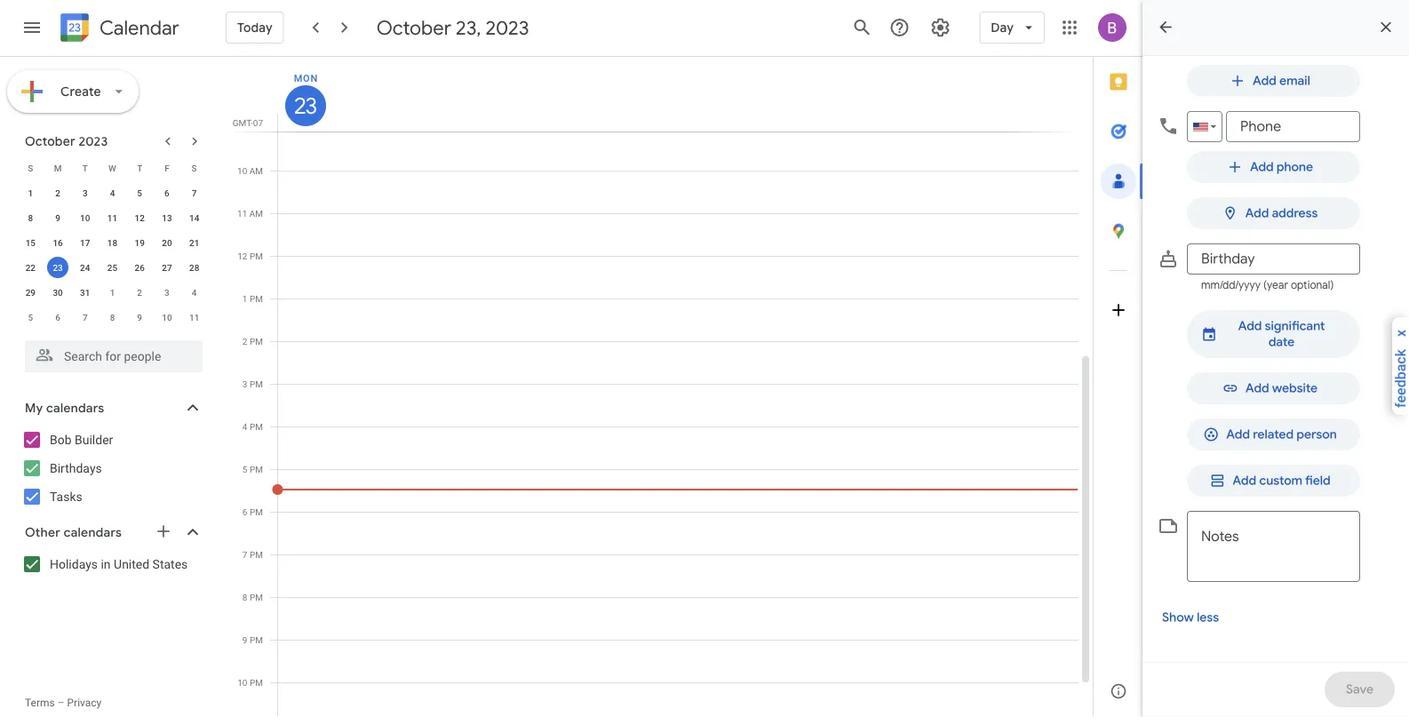 Task type: describe. For each thing, give the bounding box(es) containing it.
november 5 element
[[20, 307, 41, 328]]

10 for 10 pm
[[238, 677, 248, 688]]

pm for 6 pm
[[250, 507, 263, 517]]

22 element
[[20, 257, 41, 278]]

9 for november 9 element
[[137, 312, 142, 323]]

1 for november 1 'element'
[[110, 287, 115, 298]]

8 for november 8 element
[[110, 312, 115, 323]]

4 pm
[[243, 421, 263, 432]]

–
[[57, 697, 64, 709]]

1 for 1 pm
[[243, 293, 248, 304]]

birthdays
[[50, 461, 102, 476]]

21
[[189, 237, 199, 248]]

tasks
[[50, 489, 82, 504]]

5 pm
[[243, 464, 263, 475]]

11 for 11 element
[[107, 212, 117, 223]]

mon 23
[[294, 72, 318, 120]]

bob builder
[[50, 432, 113, 447]]

Search for people text field
[[36, 340, 192, 372]]

am for 10 am
[[250, 165, 263, 176]]

gmt-07
[[233, 117, 263, 128]]

pm for 10 pm
[[250, 677, 263, 688]]

today button
[[226, 6, 284, 49]]

row containing 15
[[17, 230, 208, 255]]

1 horizontal spatial 7
[[192, 188, 197, 198]]

9 pm
[[243, 635, 263, 645]]

1 s from the left
[[28, 163, 33, 173]]

my calendars list
[[4, 426, 220, 511]]

10 am
[[237, 165, 263, 176]]

settings menu image
[[930, 17, 951, 38]]

october 2023
[[25, 133, 108, 149]]

23 grid
[[228, 57, 1093, 717]]

25
[[107, 262, 117, 273]]

october 2023 grid
[[17, 156, 208, 330]]

24
[[80, 262, 90, 273]]

create button
[[7, 70, 139, 113]]

19
[[135, 237, 145, 248]]

30 element
[[47, 282, 68, 303]]

9 am
[[242, 123, 263, 133]]

november 11 element
[[184, 307, 205, 328]]

row group containing 1
[[17, 180, 208, 330]]

23 column header
[[277, 57, 1079, 132]]

november 4 element
[[184, 282, 205, 303]]

12 element
[[129, 207, 150, 228]]

terms – privacy
[[25, 697, 102, 709]]

november 7 element
[[74, 307, 96, 328]]

row containing 8
[[17, 205, 208, 230]]

day button
[[980, 6, 1045, 49]]

support image
[[889, 17, 910, 38]]

6 for november 6 element
[[55, 312, 60, 323]]

0 vertical spatial 3
[[83, 188, 88, 198]]

11 for november 11 'element'
[[189, 312, 199, 323]]

4 for 4 pm
[[243, 421, 248, 432]]

my calendars
[[25, 400, 104, 416]]

5 for november 5 element
[[28, 312, 33, 323]]

1 t from the left
[[82, 163, 88, 173]]

24 element
[[74, 257, 96, 278]]

add other calendars image
[[155, 523, 172, 540]]

17
[[80, 237, 90, 248]]

10 element
[[74, 207, 96, 228]]

builder
[[75, 432, 113, 447]]

november 6 element
[[47, 307, 68, 328]]

30
[[53, 287, 63, 298]]

pm for 5 pm
[[250, 464, 263, 475]]

11 for 11 am
[[237, 208, 247, 219]]

tab list inside side panel section
[[1094, 57, 1144, 667]]

0 vertical spatial 8
[[28, 212, 33, 223]]

calendar element
[[57, 10, 179, 49]]

f
[[165, 163, 169, 173]]

14
[[189, 212, 199, 223]]

1 pm
[[243, 293, 263, 304]]

0 vertical spatial 5
[[137, 188, 142, 198]]

3 for 3 pm
[[243, 379, 248, 389]]

22
[[25, 262, 36, 273]]

10 pm
[[238, 677, 263, 688]]

2 s from the left
[[192, 163, 197, 173]]

am for 9 am
[[250, 123, 263, 133]]

7 for 7 pm
[[243, 549, 248, 560]]

21 element
[[184, 232, 205, 253]]

20 element
[[156, 232, 178, 253]]

november 1 element
[[102, 282, 123, 303]]

5 for 5 pm
[[243, 464, 248, 475]]

october 23, 2023
[[377, 15, 529, 40]]

privacy link
[[67, 697, 102, 709]]

7 for november 7 element
[[83, 312, 88, 323]]

october for october 23, 2023
[[377, 15, 451, 40]]

november 10 element
[[156, 307, 178, 328]]

2 pm
[[243, 336, 263, 347]]

0 vertical spatial 6
[[164, 188, 170, 198]]

w
[[109, 163, 116, 173]]

0 vertical spatial 2
[[55, 188, 60, 198]]

7 pm
[[243, 549, 263, 560]]



Task type: vqa. For each thing, say whether or not it's contained in the screenshot.


Task type: locate. For each thing, give the bounding box(es) containing it.
19 element
[[129, 232, 150, 253]]

1 vertical spatial 8
[[110, 312, 115, 323]]

1 vertical spatial 4
[[192, 287, 197, 298]]

row containing 29
[[17, 280, 208, 305]]

28
[[189, 262, 199, 273]]

2 horizontal spatial 11
[[237, 208, 247, 219]]

4 down 28 'element'
[[192, 287, 197, 298]]

2 horizontal spatial 6
[[243, 507, 248, 517]]

pm for 8 pm
[[250, 592, 263, 603]]

11 pm from the top
[[250, 677, 263, 688]]

12 inside row
[[135, 212, 145, 223]]

6 pm
[[243, 507, 263, 517]]

11 inside '23' grid
[[237, 208, 247, 219]]

t left f
[[137, 163, 142, 173]]

0 horizontal spatial 2023
[[79, 133, 108, 149]]

terms link
[[25, 697, 55, 709]]

11
[[237, 208, 247, 219], [107, 212, 117, 223], [189, 312, 199, 323]]

0 horizontal spatial s
[[28, 163, 33, 173]]

9 up 16 element
[[55, 212, 60, 223]]

3 pm from the top
[[250, 336, 263, 347]]

pm for 12 pm
[[250, 251, 263, 261]]

row up november 1 'element'
[[17, 255, 208, 280]]

other calendars button
[[4, 518, 220, 547]]

1 horizontal spatial october
[[377, 15, 451, 40]]

2023 down create
[[79, 133, 108, 149]]

row up november 8 element
[[17, 280, 208, 305]]

12 down the 11 am
[[238, 251, 248, 261]]

in
[[101, 557, 111, 572]]

1 horizontal spatial 2
[[137, 287, 142, 298]]

pm up the 3 pm
[[250, 336, 263, 347]]

1 vertical spatial 6
[[55, 312, 60, 323]]

2 vertical spatial 4
[[243, 421, 248, 432]]

6 down 5 pm
[[243, 507, 248, 517]]

3 row from the top
[[17, 205, 208, 230]]

23 down the 16
[[53, 262, 63, 273]]

07
[[253, 117, 263, 128]]

7 up '14' element
[[192, 188, 197, 198]]

0 vertical spatial 4
[[110, 188, 115, 198]]

8 up 15 element
[[28, 212, 33, 223]]

2 down m
[[55, 188, 60, 198]]

27 element
[[156, 257, 178, 278]]

pm down the 7 pm
[[250, 592, 263, 603]]

pm up 5 pm
[[250, 421, 263, 432]]

2 horizontal spatial 5
[[243, 464, 248, 475]]

2 vertical spatial 7
[[243, 549, 248, 560]]

9 left 07
[[242, 123, 247, 133]]

row down 11 element
[[17, 230, 208, 255]]

pm up 1 pm
[[250, 251, 263, 261]]

pm for 9 pm
[[250, 635, 263, 645]]

am up 12 pm
[[250, 208, 263, 219]]

row containing 22
[[17, 255, 208, 280]]

23 inside mon 23
[[294, 92, 316, 120]]

14 element
[[184, 207, 205, 228]]

november 8 element
[[102, 307, 123, 328]]

pm up 4 pm
[[250, 379, 263, 389]]

15
[[25, 237, 36, 248]]

monday, october 23, today element
[[285, 85, 326, 126]]

23 inside cell
[[53, 262, 63, 273]]

10 for 10 am
[[237, 165, 247, 176]]

0 horizontal spatial t
[[82, 163, 88, 173]]

holidays in united states
[[50, 557, 188, 572]]

10 down november 3 element
[[162, 312, 172, 323]]

5 row from the top
[[17, 255, 208, 280]]

october up m
[[25, 133, 75, 149]]

1 horizontal spatial 8
[[110, 312, 115, 323]]

am for 11 am
[[250, 208, 263, 219]]

6 pm from the top
[[250, 464, 263, 475]]

0 horizontal spatial 6
[[55, 312, 60, 323]]

3 pm
[[243, 379, 263, 389]]

terms
[[25, 697, 55, 709]]

0 horizontal spatial 12
[[135, 212, 145, 223]]

1 horizontal spatial 4
[[192, 287, 197, 298]]

10
[[237, 165, 247, 176], [80, 212, 90, 223], [162, 312, 172, 323], [238, 677, 248, 688]]

1 down 12 pm
[[243, 293, 248, 304]]

0 horizontal spatial 7
[[83, 312, 88, 323]]

3 up 10 element
[[83, 188, 88, 198]]

11 inside 11 element
[[107, 212, 117, 223]]

calendars inside dropdown button
[[64, 525, 122, 540]]

2 inside '23' grid
[[243, 336, 248, 347]]

day
[[991, 20, 1014, 35]]

3 up 4 pm
[[243, 379, 248, 389]]

main drawer image
[[21, 17, 43, 38]]

23
[[294, 92, 316, 120], [53, 262, 63, 273]]

0 vertical spatial october
[[377, 15, 451, 40]]

2 vertical spatial 8
[[243, 592, 248, 603]]

27
[[162, 262, 172, 273]]

other calendars
[[25, 525, 122, 540]]

row up 18 element at left top
[[17, 205, 208, 230]]

my
[[25, 400, 43, 416]]

2 up the 3 pm
[[243, 336, 248, 347]]

0 horizontal spatial 3
[[83, 188, 88, 198]]

other
[[25, 525, 61, 540]]

calendars for my calendars
[[46, 400, 104, 416]]

8
[[28, 212, 33, 223], [110, 312, 115, 323], [243, 592, 248, 603]]

0 vertical spatial am
[[250, 123, 263, 133]]

4 inside '23' grid
[[243, 421, 248, 432]]

12
[[135, 212, 145, 223], [238, 251, 248, 261]]

2 horizontal spatial 3
[[243, 379, 248, 389]]

5 inside '23' grid
[[243, 464, 248, 475]]

31
[[80, 287, 90, 298]]

9 down november 2 element
[[137, 312, 142, 323]]

today
[[237, 20, 273, 35]]

1 horizontal spatial 11
[[189, 312, 199, 323]]

5
[[137, 188, 142, 198], [28, 312, 33, 323], [243, 464, 248, 475]]

calendars
[[46, 400, 104, 416], [64, 525, 122, 540]]

0 horizontal spatial october
[[25, 133, 75, 149]]

pm down 9 pm
[[250, 677, 263, 688]]

1 horizontal spatial t
[[137, 163, 142, 173]]

s right f
[[192, 163, 197, 173]]

3
[[83, 188, 88, 198], [164, 287, 170, 298], [243, 379, 248, 389]]

1 vertical spatial 2023
[[79, 133, 108, 149]]

0 horizontal spatial 1
[[28, 188, 33, 198]]

8 down the 7 pm
[[243, 592, 248, 603]]

october for october 2023
[[25, 133, 75, 149]]

my calendars button
[[4, 394, 220, 422]]

2 for november 2 element
[[137, 287, 142, 298]]

row down w
[[17, 180, 208, 205]]

2 row from the top
[[17, 180, 208, 205]]

united
[[114, 557, 149, 572]]

t
[[82, 163, 88, 173], [137, 163, 142, 173]]

1 vertical spatial 5
[[28, 312, 33, 323]]

am up the 10 am
[[250, 123, 263, 133]]

3 inside grid
[[243, 379, 248, 389]]

holidays
[[50, 557, 98, 572]]

1 vertical spatial 3
[[164, 287, 170, 298]]

1 horizontal spatial 6
[[164, 188, 170, 198]]

pm for 7 pm
[[250, 549, 263, 560]]

row containing 1
[[17, 180, 208, 205]]

6 down f
[[164, 188, 170, 198]]

12 inside '23' grid
[[238, 251, 248, 261]]

privacy
[[67, 697, 102, 709]]

31 element
[[74, 282, 96, 303]]

calendar
[[100, 16, 179, 40]]

7 row from the top
[[17, 305, 208, 330]]

2 horizontal spatial 2
[[243, 336, 248, 347]]

0 horizontal spatial 11
[[107, 212, 117, 223]]

11 am
[[237, 208, 263, 219]]

november 2 element
[[129, 282, 150, 303]]

9 for 9 am
[[242, 123, 247, 133]]

1 vertical spatial 12
[[238, 251, 248, 261]]

2023 right 23,
[[486, 15, 529, 40]]

1 horizontal spatial 12
[[238, 251, 248, 261]]

6 for 6 pm
[[243, 507, 248, 517]]

13 element
[[156, 207, 178, 228]]

pm up the 7 pm
[[250, 507, 263, 517]]

3 down 27 'element'
[[164, 287, 170, 298]]

states
[[153, 557, 188, 572]]

1 vertical spatial am
[[250, 165, 263, 176]]

15 element
[[20, 232, 41, 253]]

1 horizontal spatial 1
[[110, 287, 115, 298]]

october left 23,
[[377, 15, 451, 40]]

9 up 10 pm
[[243, 635, 248, 645]]

october
[[377, 15, 451, 40], [25, 133, 75, 149]]

4 row from the top
[[17, 230, 208, 255]]

0 vertical spatial 2023
[[486, 15, 529, 40]]

2 vertical spatial am
[[250, 208, 263, 219]]

None search field
[[0, 333, 220, 372]]

10 up the 11 am
[[237, 165, 247, 176]]

t left w
[[82, 163, 88, 173]]

2 vertical spatial 6
[[243, 507, 248, 517]]

10 pm from the top
[[250, 635, 263, 645]]

16 element
[[47, 232, 68, 253]]

9 for 9 pm
[[243, 635, 248, 645]]

20
[[162, 237, 172, 248]]

row group
[[17, 180, 208, 330]]

12 for 12 pm
[[238, 251, 248, 261]]

11 element
[[102, 207, 123, 228]]

2 horizontal spatial 4
[[243, 421, 248, 432]]

tab list
[[1094, 57, 1144, 667]]

6
[[164, 188, 170, 198], [55, 312, 60, 323], [243, 507, 248, 517]]

1 up 15 element
[[28, 188, 33, 198]]

0 vertical spatial calendars
[[46, 400, 104, 416]]

november 3 element
[[156, 282, 178, 303]]

row containing s
[[17, 156, 208, 180]]

10 inside "element"
[[162, 312, 172, 323]]

1 pm from the top
[[250, 251, 263, 261]]

7
[[192, 188, 197, 198], [83, 312, 88, 323], [243, 549, 248, 560]]

pm
[[250, 251, 263, 261], [250, 293, 263, 304], [250, 336, 263, 347], [250, 379, 263, 389], [250, 421, 263, 432], [250, 464, 263, 475], [250, 507, 263, 517], [250, 549, 263, 560], [250, 592, 263, 603], [250, 635, 263, 645], [250, 677, 263, 688]]

pm up 6 pm
[[250, 464, 263, 475]]

2 vertical spatial 3
[[243, 379, 248, 389]]

23 down mon
[[294, 92, 316, 120]]

17 element
[[74, 232, 96, 253]]

8 for 8 pm
[[243, 592, 248, 603]]

16
[[53, 237, 63, 248]]

pm for 3 pm
[[250, 379, 263, 389]]

1 vertical spatial 7
[[83, 312, 88, 323]]

26
[[135, 262, 145, 273]]

1
[[28, 188, 33, 198], [110, 287, 115, 298], [243, 293, 248, 304]]

12 for 12
[[135, 212, 145, 223]]

m
[[54, 163, 62, 173]]

2 horizontal spatial 1
[[243, 293, 248, 304]]

1 horizontal spatial 2023
[[486, 15, 529, 40]]

1 inside '23' grid
[[243, 293, 248, 304]]

2
[[55, 188, 60, 198], [137, 287, 142, 298], [243, 336, 248, 347]]

1 vertical spatial 2
[[137, 287, 142, 298]]

7 down 31 element
[[83, 312, 88, 323]]

4 for november 4 element
[[192, 287, 197, 298]]

6 row from the top
[[17, 280, 208, 305]]

2023
[[486, 15, 529, 40], [79, 133, 108, 149]]

4 up 5 pm
[[243, 421, 248, 432]]

calendars inside dropdown button
[[46, 400, 104, 416]]

11 down the 10 am
[[237, 208, 247, 219]]

0 horizontal spatial 5
[[28, 312, 33, 323]]

calendars for other calendars
[[64, 525, 122, 540]]

calendars up in
[[64, 525, 122, 540]]

0 horizontal spatial 4
[[110, 188, 115, 198]]

26 element
[[129, 257, 150, 278]]

gmt-
[[233, 117, 253, 128]]

23 cell
[[44, 255, 71, 280]]

10 for 10 element
[[80, 212, 90, 223]]

12 up the 19
[[135, 212, 145, 223]]

10 for the november 10 "element"
[[162, 312, 172, 323]]

2 t from the left
[[137, 163, 142, 173]]

2 horizontal spatial 7
[[243, 549, 248, 560]]

8 pm from the top
[[250, 549, 263, 560]]

2 for 2 pm
[[243, 336, 248, 347]]

november 9 element
[[129, 307, 150, 328]]

2 pm from the top
[[250, 293, 263, 304]]

1 inside 'element'
[[110, 287, 115, 298]]

4 pm from the top
[[250, 379, 263, 389]]

23, today element
[[47, 257, 68, 278]]

1 horizontal spatial s
[[192, 163, 197, 173]]

0 horizontal spatial 2
[[55, 188, 60, 198]]

8 pm
[[243, 592, 263, 603]]

12 pm
[[238, 251, 263, 261]]

pm down 6 pm
[[250, 549, 263, 560]]

2 vertical spatial 5
[[243, 464, 248, 475]]

18
[[107, 237, 117, 248]]

2 am from the top
[[250, 165, 263, 176]]

2 inside november 2 element
[[137, 287, 142, 298]]

pm for 4 pm
[[250, 421, 263, 432]]

pm for 1 pm
[[250, 293, 263, 304]]

7 inside '23' grid
[[243, 549, 248, 560]]

1 vertical spatial calendars
[[64, 525, 122, 540]]

25 element
[[102, 257, 123, 278]]

0 vertical spatial 7
[[192, 188, 197, 198]]

1 vertical spatial 23
[[53, 262, 63, 273]]

4 up 11 element
[[110, 188, 115, 198]]

row
[[17, 156, 208, 180], [17, 180, 208, 205], [17, 205, 208, 230], [17, 230, 208, 255], [17, 255, 208, 280], [17, 280, 208, 305], [17, 305, 208, 330]]

10 down 9 pm
[[238, 677, 248, 688]]

6 inside '23' grid
[[243, 507, 248, 517]]

23,
[[456, 15, 481, 40]]

1 am from the top
[[250, 123, 263, 133]]

29
[[25, 287, 36, 298]]

3 for november 3 element
[[164, 287, 170, 298]]

0 vertical spatial 23
[[294, 92, 316, 120]]

9
[[242, 123, 247, 133], [55, 212, 60, 223], [137, 312, 142, 323], [243, 635, 248, 645]]

18 element
[[102, 232, 123, 253]]

9 pm from the top
[[250, 592, 263, 603]]

pm up "2 pm"
[[250, 293, 263, 304]]

mon
[[294, 72, 318, 84]]

side panel section
[[1093, 57, 1144, 716]]

1 up november 8 element
[[110, 287, 115, 298]]

5 pm from the top
[[250, 421, 263, 432]]

6 down the 30 element
[[55, 312, 60, 323]]

7 pm from the top
[[250, 507, 263, 517]]

bob
[[50, 432, 72, 447]]

s left m
[[28, 163, 33, 173]]

1 vertical spatial october
[[25, 133, 75, 149]]

4
[[110, 188, 115, 198], [192, 287, 197, 298], [243, 421, 248, 432]]

1 horizontal spatial 5
[[137, 188, 142, 198]]

row up 11 element
[[17, 156, 208, 180]]

pm for 2 pm
[[250, 336, 263, 347]]

calendars up bob builder
[[46, 400, 104, 416]]

8 inside '23' grid
[[243, 592, 248, 603]]

5 up 12 element
[[137, 188, 142, 198]]

2 vertical spatial 2
[[243, 336, 248, 347]]

0 horizontal spatial 8
[[28, 212, 33, 223]]

13
[[162, 212, 172, 223]]

am
[[250, 123, 263, 133], [250, 165, 263, 176], [250, 208, 263, 219]]

2 up november 9 element
[[137, 287, 142, 298]]

0 horizontal spatial 23
[[53, 262, 63, 273]]

1 horizontal spatial 3
[[164, 287, 170, 298]]

8 down november 1 'element'
[[110, 312, 115, 323]]

row containing 5
[[17, 305, 208, 330]]

row down november 1 'element'
[[17, 305, 208, 330]]

11 up 18
[[107, 212, 117, 223]]

29 element
[[20, 282, 41, 303]]

0 vertical spatial 12
[[135, 212, 145, 223]]

28 element
[[184, 257, 205, 278]]

create
[[60, 84, 101, 99]]

s
[[28, 163, 33, 173], [192, 163, 197, 173]]

10 up '17'
[[80, 212, 90, 223]]

5 down 29 element
[[28, 312, 33, 323]]

pm down 8 pm
[[250, 635, 263, 645]]

5 up 6 pm
[[243, 464, 248, 475]]

2 horizontal spatial 8
[[243, 592, 248, 603]]

calendar heading
[[96, 16, 179, 40]]

3 am from the top
[[250, 208, 263, 219]]

11 down november 4 element
[[189, 312, 199, 323]]

11 inside november 11 'element'
[[189, 312, 199, 323]]

1 horizontal spatial 23
[[294, 92, 316, 120]]

7 down 6 pm
[[243, 549, 248, 560]]

1 row from the top
[[17, 156, 208, 180]]

am down 9 am
[[250, 165, 263, 176]]



